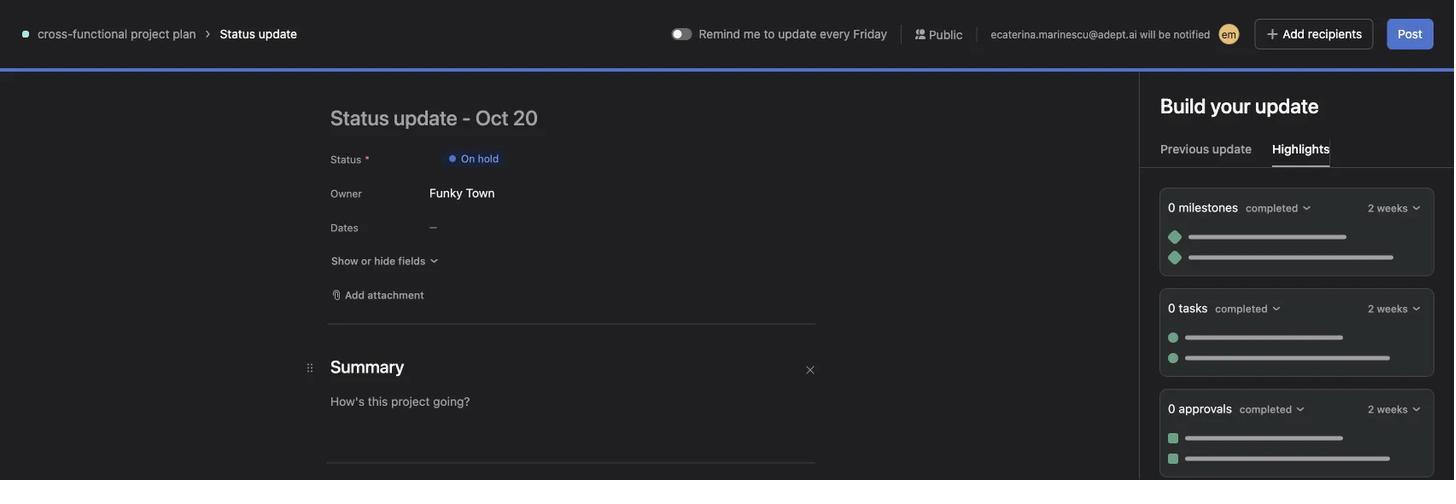 Task type: describe. For each thing, give the bounding box(es) containing it.
cross-
[[38, 27, 73, 41]]

brief
[[334, 407, 359, 421]]

Section title text field
[[331, 355, 404, 379]]

0 tasks
[[1169, 302, 1211, 316]]

plan
[[173, 27, 196, 41]]

30
[[1129, 21, 1142, 32]]

completed button for 0 approvals
[[1236, 398, 1311, 422]]

in
[[1241, 15, 1249, 26]]

2 weeks for milestones
[[1368, 202, 1409, 214]]

ecaterina.marinescu@adept.ai
[[991, 28, 1138, 40]]

post button
[[1387, 19, 1434, 50]]

highlights
[[1273, 142, 1330, 156]]

home
[[44, 59, 77, 73]]

cross-functional project plan
[[38, 27, 196, 41]]

me
[[744, 27, 761, 41]]

2 weeks button for milestones
[[1364, 196, 1426, 220]]

0 for 0 tasks
[[1169, 302, 1176, 316]]

timeline link
[[459, 105, 520, 124]]

status *
[[331, 154, 370, 166]]

remind me to update every friday switch
[[672, 28, 692, 40]]

on hold
[[461, 153, 499, 165]]

add recipients
[[1283, 27, 1363, 41]]

days
[[1145, 21, 1168, 32]]

trial?
[[1270, 15, 1293, 26]]

or
[[361, 255, 372, 267]]

build your update
[[1161, 94, 1320, 118]]

*
[[365, 154, 370, 166]]

what's
[[1204, 15, 1238, 26]]

public
[[929, 27, 963, 41]]

share
[[261, 231, 292, 245]]

be
[[1159, 28, 1171, 40]]

info
[[1373, 15, 1391, 26]]

friday
[[854, 27, 887, 41]]

1 1 from the left
[[391, 290, 396, 302]]

timeline
[[296, 231, 339, 245]]

draft project brief
[[261, 407, 359, 421]]

approvals
[[1179, 402, 1233, 416]]

post
[[1399, 27, 1423, 41]]

to
[[764, 27, 775, 41]]

your update
[[1211, 94, 1320, 118]]

board
[[384, 107, 418, 121]]

add for add subtask
[[255, 361, 274, 373]]

funky
[[430, 186, 463, 200]]

2 1 button from the left
[[413, 287, 450, 304]]

what's in my trial? button
[[1197, 9, 1301, 32]]

em button
[[1211, 22, 1241, 46]]

board link
[[371, 105, 418, 124]]

add subtask
[[255, 361, 316, 373]]

0 for 0 approvals
[[1169, 402, 1176, 416]]

cross-functional project plan link
[[38, 27, 196, 41]]

draft
[[261, 407, 288, 421]]

add to starred image
[[538, 66, 552, 79]]

town
[[466, 186, 495, 200]]

0 milestones
[[1169, 201, 1242, 215]]

add for add billing info
[[1319, 15, 1338, 26]]

remind me to update every friday
[[699, 27, 887, 41]]

doing
[[485, 184, 522, 200]]

fields
[[398, 255, 426, 267]]

owner
[[331, 188, 362, 200]]

completed for 0 tasks
[[1216, 303, 1268, 315]]

recipients
[[1309, 27, 1363, 41]]

hide
[[374, 255, 396, 267]]

with
[[342, 231, 365, 245]]

build
[[1161, 94, 1207, 118]]

list link
[[316, 105, 350, 124]]

home link
[[10, 52, 195, 79]]

completed for 0 approvals
[[1240, 404, 1293, 416]]

1 horizontal spatial project
[[292, 407, 330, 421]]

completed button for 0 tasks
[[1211, 297, 1286, 321]]

weeks for tasks
[[1378, 303, 1409, 315]]

previous
[[1161, 142, 1210, 156]]

0 approvals
[[1169, 402, 1236, 416]]

completed button for 0 milestones
[[1242, 196, 1317, 220]]



Task type: locate. For each thing, give the bounding box(es) containing it.
status left * on the top of the page
[[331, 154, 362, 166]]

1 horizontal spatial teammates
[[368, 231, 430, 245]]

add down show
[[345, 290, 365, 302]]

status
[[220, 27, 255, 41], [331, 154, 362, 166]]

remove section image
[[805, 366, 816, 376]]

add left subtask
[[255, 361, 274, 373]]

2 for approvals
[[1368, 404, 1375, 416]]

teammates up fields
[[368, 231, 430, 245]]

1 vertical spatial project
[[292, 407, 330, 421]]

update for previous update
[[1213, 142, 1252, 156]]

2 vertical spatial completed button
[[1236, 398, 1311, 422]]

timeline
[[472, 107, 520, 121]]

add recipients button
[[1255, 19, 1374, 50]]

completed button down highlights
[[1242, 196, 1317, 220]]

add billing info
[[1319, 15, 1391, 26]]

0 left milestones
[[1169, 201, 1176, 215]]

0 horizontal spatial teammates
[[293, 327, 355, 341]]

list
[[330, 107, 350, 121]]

dates
[[331, 222, 359, 234]]

status for status *
[[331, 154, 362, 166]]

0 for 0 milestones
[[1169, 201, 1176, 215]]

2 for tasks
[[1368, 303, 1375, 315]]

remind
[[699, 27, 741, 41]]

2 weeks from the top
[[1378, 303, 1409, 315]]

subtask
[[277, 361, 316, 373]]

0 horizontal spatial update
[[259, 27, 297, 41]]

3 2 weeks button from the top
[[1364, 398, 1426, 422]]

teammates up subtask
[[293, 327, 355, 341]]

completed button
[[1242, 196, 1317, 220], [1211, 297, 1286, 321], [1236, 398, 1311, 422]]

previous update
[[1161, 142, 1252, 156]]

0 vertical spatial 2 weeks button
[[1364, 196, 1426, 220]]

2 2 weeks from the top
[[1368, 303, 1409, 315]]

2 vertical spatial completed
[[1240, 404, 1293, 416]]

billing
[[1341, 15, 1370, 26]]

1
[[391, 290, 396, 302], [417, 290, 422, 302]]

show
[[331, 255, 358, 267]]

list box
[[526, 7, 936, 34]]

2 weeks button for approvals
[[1364, 398, 1426, 422]]

2 weeks for tasks
[[1368, 303, 1409, 315]]

0 horizontal spatial project
[[131, 27, 170, 41]]

add attachment
[[345, 290, 424, 302]]

update inside tab list
[[1213, 142, 1252, 156]]

update for status update
[[259, 27, 297, 41]]

status for status update
[[220, 27, 255, 41]]

2 weeks for approvals
[[1368, 404, 1409, 416]]

2 weeks
[[1368, 202, 1409, 214], [1368, 303, 1409, 315], [1368, 404, 1409, 416]]

1 2 weeks from the top
[[1368, 202, 1409, 214]]

completed button right approvals at bottom
[[1236, 398, 1311, 422]]

hide sidebar image
[[22, 14, 36, 27]]

add billing info button
[[1311, 9, 1398, 32]]

add for add attachment
[[345, 290, 365, 302]]

0 vertical spatial 2 weeks
[[1368, 202, 1409, 214]]

2 weeks button for tasks
[[1364, 297, 1426, 321]]

show or hide fields button
[[324, 249, 447, 273]]

status up board icon
[[220, 27, 255, 41]]

1 weeks from the top
[[1378, 202, 1409, 214]]

1 horizontal spatial status
[[331, 154, 362, 166]]

None text field
[[277, 57, 506, 88]]

invite
[[261, 327, 290, 341]]

em
[[1222, 28, 1237, 40]]

show or hide fields
[[331, 255, 426, 267]]

—
[[430, 222, 437, 232]]

weeks
[[1378, 202, 1409, 214], [1378, 303, 1409, 315], [1378, 404, 1409, 416]]

2 horizontal spatial update
[[1213, 142, 1252, 156]]

1 1 button from the left
[[388, 287, 413, 304]]

tab list
[[1140, 140, 1455, 168]]

2 vertical spatial 0
[[1169, 402, 1176, 416]]

invite teammates
[[261, 327, 355, 341]]

status update
[[220, 27, 297, 41]]

tab list containing previous update
[[1140, 140, 1455, 168]]

3 weeks from the top
[[1378, 404, 1409, 416]]

add inside button
[[1319, 15, 1338, 26]]

on
[[461, 153, 475, 165]]

1 vertical spatial 0
[[1169, 302, 1176, 316]]

weeks for approvals
[[1378, 404, 1409, 416]]

add
[[1319, 15, 1338, 26], [1283, 27, 1305, 41], [345, 290, 365, 302], [255, 361, 274, 373]]

project left plan
[[131, 27, 170, 41]]

on hold button
[[430, 144, 517, 174]]

1 down fields
[[417, 290, 422, 302]]

0 vertical spatial 0
[[1169, 201, 1176, 215]]

2 2 from the top
[[1368, 303, 1375, 315]]

0 vertical spatial 2
[[1368, 202, 1375, 214]]

my
[[1252, 15, 1267, 26]]

add task image
[[419, 185, 432, 199]]

project
[[131, 27, 170, 41], [292, 407, 330, 421]]

1 vertical spatial weeks
[[1378, 303, 1409, 315]]

1 vertical spatial status
[[331, 154, 362, 166]]

1 vertical spatial 2 weeks
[[1368, 303, 1409, 315]]

milestones
[[1179, 201, 1239, 215]]

add attachment button
[[324, 284, 432, 308]]

0 horizontal spatial 1
[[391, 290, 396, 302]]

add down trial?
[[1283, 27, 1305, 41]]

2 vertical spatial weeks
[[1378, 404, 1409, 416]]

1 vertical spatial completed button
[[1211, 297, 1286, 321]]

tasks
[[1179, 302, 1208, 316]]

1 horizontal spatial update
[[778, 27, 817, 41]]

0 vertical spatial status
[[220, 27, 255, 41]]

2 1 from the left
[[417, 290, 422, 302]]

hold
[[478, 153, 499, 165]]

1 vertical spatial completed
[[1216, 303, 1268, 315]]

1 2 from the top
[[1368, 202, 1375, 214]]

Title of update text field
[[331, 99, 843, 137]]

0 vertical spatial completed
[[1246, 202, 1299, 214]]

1 vertical spatial 2 weeks button
[[1364, 297, 1426, 321]]

1 vertical spatial 2
[[1368, 303, 1375, 315]]

0 vertical spatial teammates
[[368, 231, 430, 245]]

2 weeks button
[[1364, 196, 1426, 220], [1364, 297, 1426, 321], [1364, 398, 1426, 422]]

ecaterina.marinescu@adept.ai will be notified
[[991, 28, 1211, 40]]

2 vertical spatial 2
[[1368, 404, 1375, 416]]

add subtask button
[[233, 355, 324, 379]]

0 left approvals at bottom
[[1169, 402, 1176, 416]]

3 0 from the top
[[1169, 402, 1176, 416]]

0 vertical spatial project
[[131, 27, 170, 41]]

teammates
[[368, 231, 430, 245], [293, 327, 355, 341]]

completed
[[1246, 202, 1299, 214], [1216, 303, 1268, 315], [1240, 404, 1293, 416]]

functional
[[73, 27, 128, 41]]

1 vertical spatial teammates
[[293, 327, 355, 341]]

completed right milestones
[[1246, 202, 1299, 214]]

completed button right tasks
[[1211, 297, 1286, 321]]

2 vertical spatial 2 weeks
[[1368, 404, 1409, 416]]

2 for milestones
[[1368, 202, 1375, 214]]

1 down show or hide fields dropdown button
[[391, 290, 396, 302]]

completed right approvals at bottom
[[1240, 404, 1293, 416]]

what's in my trial?
[[1204, 15, 1293, 26]]

0
[[1169, 201, 1176, 215], [1169, 302, 1176, 316], [1169, 402, 1176, 416]]

1 horizontal spatial 1
[[417, 290, 422, 302]]

weeks for milestones
[[1378, 202, 1409, 214]]

30 days left
[[1129, 21, 1186, 32]]

0 vertical spatial weeks
[[1378, 202, 1409, 214]]

funky town
[[430, 186, 495, 200]]

notified
[[1174, 28, 1211, 40]]

0 left tasks
[[1169, 302, 1176, 316]]

add inside "dropdown button"
[[345, 290, 365, 302]]

completed for 0 milestones
[[1246, 202, 1299, 214]]

every
[[820, 27, 850, 41]]

add for add recipients
[[1283, 27, 1305, 41]]

project left the brief
[[292, 407, 330, 421]]

board image
[[236, 62, 256, 83]]

2 2 weeks button from the top
[[1364, 297, 1426, 321]]

attachment
[[368, 290, 424, 302]]

1 2 weeks button from the top
[[1364, 196, 1426, 220]]

completed right tasks
[[1216, 303, 1268, 315]]

2 0 from the top
[[1169, 302, 1176, 316]]

3 2 weeks from the top
[[1368, 404, 1409, 416]]

left
[[1171, 21, 1186, 32]]

2 vertical spatial 2 weeks button
[[1364, 398, 1426, 422]]

update
[[259, 27, 297, 41], [778, 27, 817, 41], [1213, 142, 1252, 156]]

share timeline with teammates
[[261, 231, 430, 245]]

0 horizontal spatial status
[[220, 27, 255, 41]]

will
[[1140, 28, 1156, 40]]

3 2 from the top
[[1368, 404, 1375, 416]]

0 vertical spatial completed button
[[1242, 196, 1317, 220]]

add up add recipients
[[1319, 15, 1338, 26]]

1 0 from the top
[[1169, 201, 1176, 215]]



Task type: vqa. For each thing, say whether or not it's contained in the screenshot.
Add billing info
yes



